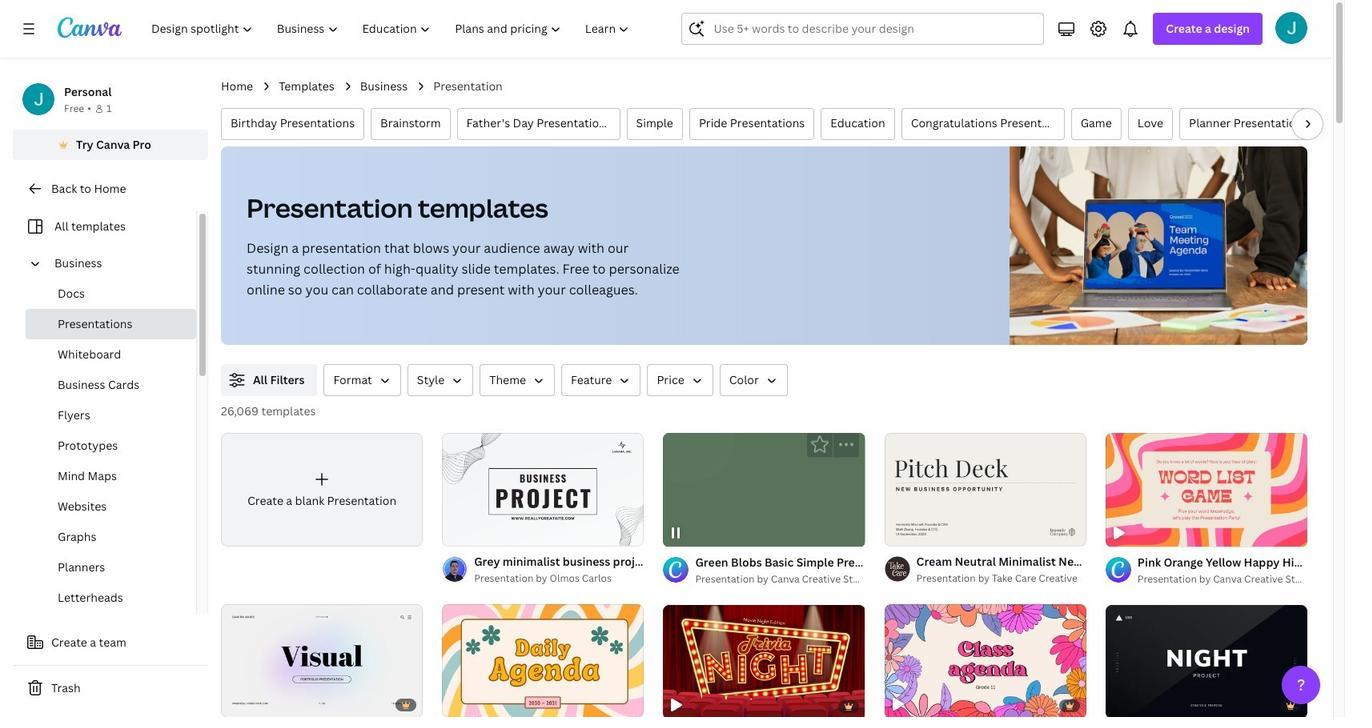 Task type: vqa. For each thing, say whether or not it's contained in the screenshot.
'Zoom' button
no



Task type: describe. For each thing, give the bounding box(es) containing it.
black and gray gradient professional presentation image
[[1106, 605, 1308, 718]]

gradient minimal portfolio proposal presentation image
[[221, 604, 423, 718]]

Search search field
[[714, 14, 1034, 44]]

top level navigation element
[[141, 13, 644, 45]]

john smith image
[[1276, 12, 1308, 44]]



Task type: locate. For each thing, give the bounding box(es) containing it.
orange groovy retro daily agenda presentation image
[[442, 605, 644, 718]]

None search field
[[682, 13, 1045, 45]]

grey minimalist business project presentation image
[[442, 433, 644, 547]]

create a blank presentation element
[[221, 433, 423, 547]]

cream neutral minimalist new business pitch deck presentation image
[[885, 433, 1087, 547]]



